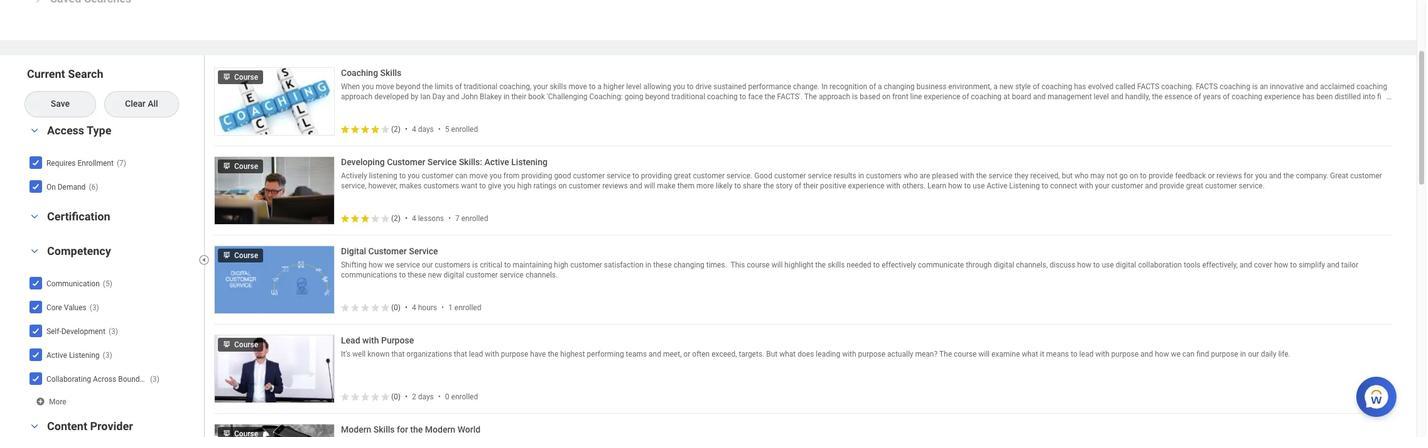 Task type: describe. For each thing, give the bounding box(es) containing it.
service down critical in the bottom of the page
[[500, 271, 524, 280]]

collaborating across boundaries
[[46, 375, 156, 384]]

0 vertical spatial great
[[674, 172, 691, 181]]

4 for coaching
[[412, 125, 416, 134]]

maintaining
[[513, 261, 552, 270]]

performing
[[587, 350, 624, 359]]

0 vertical spatial provide
[[1149, 172, 1174, 181]]

1 vertical spatial customers
[[424, 182, 459, 191]]

face
[[748, 93, 763, 101]]

customer left satisfaction at the left bottom of the page
[[570, 261, 602, 270]]

check small image for collaborating across boundaries
[[28, 371, 43, 386]]

in down the line
[[922, 103, 928, 111]]

values
[[64, 303, 87, 312]]

5
[[445, 125, 449, 134]]

story
[[776, 182, 793, 191]]

2 horizontal spatial on
[[1130, 172, 1138, 181]]

use inside the actively listening to you customer can move you from providing good customer service to providing great customer service. good customer service results in customers who are pleased with the service they received, but who may not go on to provide feedback or reviews for you and the company. great customer service, however, makes customers want to give you high ratings on customer reviews and will make them more likely to share the story of their positive experience with others. learn how to use active listening to connect with your customer and provide great customer service.
[[973, 182, 985, 191]]

changing inside when you move beyond the limits of traditional coaching, your skills move to a higher level allowing you to drive sustained performance change. in recognition of a changing business environment, a new style of coaching has evolved called facts coaching. facts coaching is an innovative and acclaimed coaching approach developed by ian day and john blakey in their book 'challenging coaching: going beyond traditional coaching to face the facts'. the approach is based on front line experience of coaching at board and management level and handily, the essence of years of coaching experience has been distilled into five cornerstones: feedback, accountability, courageous goals, tension and system thinking. this coaching skills course explores the individual concepts of the facts approach in more detail.
[[884, 83, 915, 91]]

but
[[766, 350, 778, 359]]

1 horizontal spatial digital
[[994, 261, 1014, 270]]

you right allowing
[[673, 83, 685, 91]]

developing customer service skills: active listening
[[341, 157, 548, 167]]

2 horizontal spatial experience
[[1265, 93, 1301, 101]]

2 horizontal spatial move
[[569, 83, 587, 91]]

share
[[743, 182, 762, 191]]

book
[[528, 93, 545, 101]]

high inside shifting how we service our customers is critical to maintaining high customer satisfaction in these changing times.  this course will highlight the skills needed to effectively communicate through digital channels, discuss how to use digital collaboration tools effectively, and cover how to simplify and tailor communications to these new digital customer service channels.
[[554, 261, 569, 270]]

targets.
[[739, 350, 765, 359]]

1 horizontal spatial is
[[852, 93, 858, 101]]

0 vertical spatial service.
[[727, 172, 753, 181]]

2 who from the left
[[1075, 172, 1089, 181]]

course image for coaching skills image
[[215, 65, 234, 81]]

customer down good
[[569, 182, 601, 191]]

known
[[368, 350, 390, 359]]

goals,
[[518, 103, 538, 111]]

they
[[1015, 172, 1029, 181]]

filter search field
[[25, 66, 206, 437]]

1 that from the left
[[392, 350, 405, 359]]

limits
[[435, 83, 453, 91]]

developing customer service skills: active listening image
[[215, 157, 334, 224]]

1 vertical spatial traditional
[[672, 93, 705, 101]]

more inside when you move beyond the limits of traditional coaching, your skills move to a higher level allowing you to drive sustained performance change. in recognition of a changing business environment, a new style of coaching has evolved called facts coaching. facts coaching is an innovative and acclaimed coaching approach developed by ian day and john blakey in their book 'challenging coaching: going beyond traditional coaching to face the facts'. the approach is based on front line experience of coaching at board and management level and handily, the essence of years of coaching experience has been distilled into five cornerstones: feedback, accountability, courageous goals, tension and system thinking. this coaching skills course explores the individual concepts of the facts approach in more detail.
[[930, 103, 947, 111]]

0 enrolled
[[445, 392, 478, 401]]

modern skills for the modern world image
[[215, 424, 334, 437]]

0 horizontal spatial digital
[[444, 271, 464, 280]]

simplify
[[1299, 261, 1325, 270]]

in inside shifting how we service our customers is critical to maintaining high customer satisfaction in these changing times.  this course will highlight the skills needed to effectively communicate through digital channels, discuss how to use digital collaboration tools effectively, and cover how to simplify and tailor communications to these new digital customer service channels.
[[646, 261, 652, 270]]

how up communications
[[369, 261, 383, 270]]

1 horizontal spatial great
[[1186, 182, 1204, 191]]

provider
[[90, 419, 133, 433]]

5 course element from the top
[[215, 422, 234, 437]]

distilled
[[1335, 93, 1361, 101]]

1 horizontal spatial approach
[[819, 93, 851, 101]]

is inside shifting how we service our customers is critical to maintaining high customer satisfaction in these changing times.  this course will highlight the skills needed to effectively communicate through digital channels, discuss how to use digital collaboration tools effectively, and cover how to simplify and tailor communications to these new digital customer service channels.
[[472, 261, 478, 270]]

not
[[1107, 172, 1118, 181]]

0 vertical spatial level
[[626, 83, 642, 91]]

customer right good
[[573, 172, 605, 181]]

customer down critical in the bottom of the page
[[466, 271, 498, 280]]

course element for coaching skills
[[215, 65, 234, 83]]

customer down the feedback
[[1205, 182, 1237, 191]]

2 what from the left
[[1022, 350, 1038, 359]]

2 vertical spatial on
[[559, 182, 567, 191]]

active listening
[[46, 351, 100, 360]]

(6)
[[89, 183, 98, 191]]

(5)
[[103, 279, 112, 288]]

coaching
[[341, 68, 378, 78]]

service down digital customer service
[[396, 261, 420, 270]]

service right good
[[607, 172, 631, 181]]

more button
[[36, 396, 68, 407]]

communications
[[341, 271, 397, 280]]

changing inside shifting how we service our customers is critical to maintaining high customer satisfaction in these changing times.  this course will highlight the skills needed to effectively communicate through digital channels, discuss how to use digital collaboration tools effectively, and cover how to simplify and tailor communications to these new digital customer service channels.
[[674, 261, 705, 270]]

how right discuss
[[1078, 261, 1092, 270]]

0 horizontal spatial reviews
[[603, 182, 628, 191]]

shifting
[[341, 261, 367, 270]]

modern skills for the modern world link
[[214, 422, 1392, 437]]

from
[[504, 172, 520, 181]]

1 horizontal spatial skills
[[691, 103, 708, 111]]

of down "environment,"
[[962, 93, 969, 101]]

it's
[[341, 350, 351, 359]]

when
[[341, 83, 360, 91]]

2 modern from the left
[[425, 424, 455, 434]]

drive
[[696, 83, 712, 91]]

core
[[46, 303, 62, 312]]

experience for developing customer service skills: active listening
[[848, 182, 885, 191]]

1 what from the left
[[780, 350, 796, 359]]

management
[[1048, 93, 1092, 101]]

1 providing from the left
[[521, 172, 552, 181]]

of down "recognition"
[[844, 103, 850, 111]]

does
[[798, 350, 814, 359]]

1 vertical spatial provide
[[1160, 182, 1184, 191]]

new inside shifting how we service our customers is critical to maintaining high customer satisfaction in these changing times.  this course will highlight the skills needed to effectively communicate through digital channels, discuss how to use digital collaboration tools effectively, and cover how to simplify and tailor communications to these new digital customer service channels.
[[428, 271, 442, 280]]

style
[[1015, 83, 1031, 91]]

with right means
[[1096, 350, 1110, 359]]

you down 'coaching skills'
[[362, 83, 374, 91]]

chevron down image for content provider
[[27, 422, 42, 431]]

0 horizontal spatial traditional
[[464, 83, 498, 91]]

with right pleased
[[960, 172, 975, 181]]

access type group
[[25, 123, 198, 200]]

the inside when you move beyond the limits of traditional coaching, your skills move to a higher level allowing you to drive sustained performance change. in recognition of a changing business environment, a new style of coaching has evolved called facts coaching. facts coaching is an innovative and acclaimed coaching approach developed by ian day and john blakey in their book 'challenging coaching: going beyond traditional coaching to face the facts'. the approach is based on front line experience of coaching at board and management level and handily, the essence of years of coaching experience has been distilled into five cornerstones: feedback, accountability, courageous goals, tension and system thinking. this coaching skills course explores the individual concepts of the facts approach in more detail.
[[804, 93, 817, 101]]

effectively
[[882, 261, 916, 270]]

1 vertical spatial has
[[1303, 93, 1315, 101]]

leading
[[816, 350, 841, 359]]

hours
[[418, 303, 437, 312]]

chevron down image for access type
[[27, 126, 42, 135]]

(2) for customer
[[391, 214, 401, 223]]

in
[[822, 83, 828, 91]]

course inside when you move beyond the limits of traditional coaching, your skills move to a higher level allowing you to drive sustained performance change. in recognition of a changing business environment, a new style of coaching has evolved called facts coaching. facts coaching is an innovative and acclaimed coaching approach developed by ian day and john blakey in their book 'challenging coaching: going beyond traditional coaching to face the facts'. the approach is based on front line experience of coaching at board and management level and handily, the essence of years of coaching experience has been distilled into five cornerstones: feedback, accountability, courageous goals, tension and system thinking. this coaching skills course explores the individual concepts of the facts approach in more detail.
[[710, 103, 732, 111]]

will inside the actively listening to you customer can move you from providing good customer service to providing great customer service. good customer service results in customers who are pleased with the service they received, but who may not go on to provide feedback or reviews for you and the company. great customer service, however, makes customers want to give you high ratings on customer reviews and will make them more likely to share the story of their positive experience with others. learn how to use active listening to connect with your customer and provide great customer service.
[[644, 182, 655, 191]]

coaching up into
[[1357, 83, 1388, 91]]

accountability,
[[425, 103, 473, 111]]

3 a from the left
[[994, 83, 998, 91]]

feedback
[[1175, 172, 1206, 181]]

0 vertical spatial skills
[[550, 83, 567, 91]]

individual
[[777, 103, 809, 111]]

'challenging
[[547, 93, 588, 101]]

highest
[[560, 350, 585, 359]]

course inside shifting how we service our customers is critical to maintaining high customer satisfaction in these changing times.  this course will highlight the skills needed to effectively communicate through digital channels, discuss how to use digital collaboration tools effectively, and cover how to simplify and tailor communications to these new digital customer service channels.
[[747, 261, 770, 270]]

2 horizontal spatial facts
[[1196, 83, 1218, 91]]

effectively,
[[1203, 261, 1238, 270]]

1 horizontal spatial we
[[1171, 350, 1181, 359]]

communication
[[46, 279, 100, 288]]

0 vertical spatial customers
[[866, 172, 902, 181]]

course for developing
[[234, 162, 258, 171]]

2 horizontal spatial digital
[[1116, 261, 1137, 270]]

0 vertical spatial listening
[[511, 157, 548, 167]]

give
[[488, 182, 502, 191]]

1 horizontal spatial facts
[[1138, 83, 1160, 91]]

life.
[[1279, 350, 1291, 359]]

explores
[[734, 103, 763, 111]]

in down coaching,
[[504, 93, 510, 101]]

access type button
[[47, 124, 111, 137]]

with down may
[[1079, 182, 1093, 191]]

developing
[[341, 157, 385, 167]]

line
[[911, 93, 922, 101]]

active inside the actively listening to you customer can move you from providing good customer service to providing great customer service. good customer service results in customers who are pleased with the service they received, but who may not go on to provide feedback or reviews for you and the company. great customer service, however, makes customers want to give you high ratings on customer reviews and will make them more likely to share the story of their positive experience with others. learn how to use active listening to connect with your customer and provide great customer service.
[[987, 182, 1008, 191]]

based
[[860, 93, 880, 101]]

1 vertical spatial the
[[940, 350, 952, 359]]

course element for lead with purpose
[[215, 333, 234, 350]]

often
[[692, 350, 710, 359]]

0 vertical spatial active
[[485, 157, 509, 167]]

clear all
[[125, 99, 158, 109]]

handily,
[[1126, 93, 1150, 101]]

1 horizontal spatial level
[[1094, 93, 1109, 101]]

0 horizontal spatial for
[[397, 424, 408, 434]]

0 horizontal spatial facts
[[865, 103, 887, 111]]

0 horizontal spatial move
[[376, 83, 394, 91]]

five
[[1378, 93, 1389, 101]]

competency tree
[[28, 272, 194, 389]]

more inside the actively listening to you customer can move you from providing good customer service to providing great customer service. good customer service results in customers who are pleased with the service they received, but who may not go on to provide feedback or reviews for you and the company. great customer service, however, makes customers want to give you high ratings on customer reviews and will make them more likely to share the story of their positive experience with others. learn how to use active listening to connect with your customer and provide great customer service.
[[697, 182, 714, 191]]

coaching down an
[[1232, 93, 1263, 101]]

with left have
[[485, 350, 499, 359]]

customer right 'great'
[[1351, 172, 1382, 181]]

active inside competency tree
[[46, 351, 67, 360]]

years
[[1203, 93, 1221, 101]]

digital customer service image
[[215, 246, 334, 313]]

environment,
[[949, 83, 992, 91]]

move inside the actively listening to you customer can move you from providing good customer service to providing great customer service. good customer service results in customers who are pleased with the service they received, but who may not go on to provide feedback or reviews for you and the company. great customer service, however, makes customers want to give you high ratings on customer reviews and will make them more likely to share the story of their positive experience with others. learn how to use active listening to connect with your customer and provide great customer service.
[[469, 172, 488, 181]]

you up the give on the left top of page
[[490, 172, 502, 181]]

coaching down allowing
[[658, 103, 689, 111]]

service for digital
[[409, 246, 438, 256]]

1 vertical spatial beyond
[[645, 93, 670, 101]]

2 purpose from the left
[[858, 350, 886, 359]]

0 horizontal spatial beyond
[[396, 83, 420, 91]]

coaching skills
[[341, 68, 402, 78]]

enrolled for coaching skills
[[451, 125, 478, 134]]

self-development
[[46, 327, 105, 336]]

content provider button
[[47, 419, 133, 433]]

coaching up management
[[1042, 83, 1072, 91]]

chevron down image for competency
[[27, 247, 42, 256]]

course for coaching
[[234, 73, 258, 81]]

their inside when you move beyond the limits of traditional coaching, your skills move to a higher level allowing you to drive sustained performance change. in recognition of a changing business environment, a new style of coaching has evolved called facts coaching. facts coaching is an innovative and acclaimed coaching approach developed by ian day and john blakey in their book 'challenging coaching: going beyond traditional coaching to face the facts'. the approach is based on front line experience of coaching at board and management level and handily, the essence of years of coaching experience has been distilled into five cornerstones: feedback, accountability, courageous goals, tension and system thinking. this coaching skills course explores the individual concepts of the facts approach in more detail.
[[512, 93, 527, 101]]

demand
[[58, 183, 86, 191]]

business
[[917, 83, 947, 91]]

going
[[625, 93, 644, 101]]

makes
[[399, 182, 422, 191]]

day
[[433, 93, 445, 101]]

in left 'daily'
[[1240, 350, 1246, 359]]

of right years
[[1223, 93, 1230, 101]]

1 horizontal spatial can
[[1183, 350, 1195, 359]]

service for developing
[[428, 157, 457, 167]]

how right cover
[[1275, 261, 1289, 270]]

want
[[461, 182, 478, 191]]

good
[[554, 172, 571, 181]]

in inside the actively listening to you customer can move you from providing good customer service to providing great customer service. good customer service results in customers who are pleased with the service they received, but who may not go on to provide feedback or reviews for you and the company. great customer service, however, makes customers want to give you high ratings on customer reviews and will make them more likely to share the story of their positive experience with others. learn how to use active listening to connect with your customer and provide great customer service.
[[858, 172, 864, 181]]

listening inside competency tree
[[69, 351, 100, 360]]

2 horizontal spatial approach
[[889, 103, 920, 111]]

2 that from the left
[[454, 350, 467, 359]]

service up positive
[[808, 172, 832, 181]]

0 vertical spatial has
[[1074, 83, 1087, 91]]

days for lead with purpose
[[418, 392, 434, 401]]

essence
[[1165, 93, 1193, 101]]

4 for digital
[[412, 303, 416, 312]]

save button
[[25, 92, 95, 117]]

pleased
[[932, 172, 959, 181]]

coaching up years
[[1220, 83, 1251, 91]]

course element for developing customer service skills: active listening
[[215, 154, 234, 172]]

of left years
[[1195, 93, 1201, 101]]

learn
[[928, 182, 947, 191]]

positive
[[820, 182, 846, 191]]

but
[[1062, 172, 1073, 181]]

access
[[47, 124, 84, 137]]

customers inside shifting how we service our customers is critical to maintaining high customer satisfaction in these changing times.  this course will highlight the skills needed to effectively communicate through digital channels, discuss how to use digital collaboration tools effectively, and cover how to simplify and tailor communications to these new digital customer service channels.
[[435, 261, 471, 270]]

with left "others."
[[887, 182, 901, 191]]

you up "makes"
[[408, 172, 420, 181]]

channels.
[[526, 271, 558, 280]]

0
[[445, 392, 449, 401]]

with up known
[[362, 335, 379, 345]]

connect
[[1051, 182, 1078, 191]]

5 enrolled
[[445, 125, 478, 134]]

with right leading
[[842, 350, 857, 359]]



Task type: locate. For each thing, give the bounding box(es) containing it.
3 course element from the top
[[215, 244, 234, 261]]

3 purpose from the left
[[1112, 350, 1139, 359]]

0 horizontal spatial changing
[[674, 261, 705, 270]]

use inside shifting how we service our customers is critical to maintaining high customer satisfaction in these changing times.  this course will highlight the skills needed to effectively communicate through digital channels, discuss how to use digital collaboration tools effectively, and cover how to simplify and tailor communications to these new digital customer service channels.
[[1102, 261, 1114, 270]]

check small image inside the access type tree
[[28, 179, 43, 194]]

check small image for core values
[[28, 299, 43, 314]]

new up 'hours'
[[428, 271, 442, 280]]

(0) left 2
[[391, 392, 401, 401]]

providing
[[521, 172, 552, 181], [641, 172, 672, 181]]

1 horizontal spatial on
[[882, 93, 891, 101]]

1 modern from the left
[[341, 424, 371, 434]]

on demand
[[46, 183, 86, 191]]

others.
[[903, 182, 926, 191]]

organizations
[[407, 350, 452, 359]]

0 horizontal spatial course
[[710, 103, 732, 111]]

1 who from the left
[[904, 172, 918, 181]]

1 vertical spatial our
[[1248, 350, 1259, 359]]

0 vertical spatial use
[[973, 182, 985, 191]]

(2) left 4 lessons
[[391, 214, 401, 223]]

4 down feedback,
[[412, 125, 416, 134]]

2 vertical spatial skills
[[828, 261, 845, 270]]

customer for developing
[[387, 157, 425, 167]]

1 horizontal spatial these
[[653, 261, 672, 270]]

you left company.
[[1256, 172, 1268, 181]]

enrolled right 7 at the left of the page
[[462, 214, 488, 223]]

4 hours
[[412, 303, 437, 312]]

0 horizontal spatial skills
[[550, 83, 567, 91]]

0 horizontal spatial on
[[559, 182, 567, 191]]

check small image left self- at left
[[28, 323, 43, 338]]

thinking.
[[609, 103, 640, 111]]

check small image for active listening
[[28, 347, 43, 362]]

listening inside the actively listening to you customer can move you from providing good customer service to providing great customer service. good customer service results in customers who are pleased with the service they received, but who may not go on to provide feedback or reviews for you and the company. great customer service, however, makes customers want to give you high ratings on customer reviews and will make them more likely to share the story of their positive experience with others. learn how to use active listening to connect with your customer and provide great customer service.
[[1010, 182, 1040, 191]]

0 horizontal spatial approach
[[341, 93, 373, 101]]

3 course from the top
[[234, 251, 258, 260]]

active down self- at left
[[46, 351, 67, 360]]

courageous
[[475, 103, 516, 111]]

ratings
[[534, 182, 557, 191]]

check small image left core
[[28, 299, 43, 314]]

world
[[458, 424, 481, 434]]

0 vertical spatial the
[[804, 93, 817, 101]]

approach
[[341, 93, 373, 101], [819, 93, 851, 101], [889, 103, 920, 111]]

changing
[[884, 83, 915, 91], [674, 261, 705, 270]]

reviews right the feedback
[[1217, 172, 1242, 181]]

0 vertical spatial traditional
[[464, 83, 498, 91]]

is down "recognition"
[[852, 93, 858, 101]]

customer down go
[[1112, 182, 1144, 191]]

our left 'daily'
[[1248, 350, 1259, 359]]

in right the results
[[858, 172, 864, 181]]

will left examine
[[979, 350, 990, 359]]

discuss
[[1050, 261, 1076, 270]]

exceed,
[[712, 350, 737, 359]]

1 horizontal spatial has
[[1303, 93, 1315, 101]]

2 (2) from the top
[[391, 214, 401, 223]]

experience down business
[[924, 93, 961, 101]]

4 check small image from the top
[[28, 347, 43, 362]]

2 vertical spatial customers
[[435, 261, 471, 270]]

great
[[1331, 172, 1349, 181]]

beyond down allowing
[[645, 93, 670, 101]]

0 horizontal spatial high
[[517, 182, 532, 191]]

check small image left active listening
[[28, 347, 43, 362]]

check small image for requires enrollment
[[28, 155, 43, 170]]

this
[[642, 103, 656, 111], [731, 261, 745, 270]]

experience down the results
[[848, 182, 885, 191]]

their left positive
[[803, 182, 818, 191]]

has up management
[[1074, 83, 1087, 91]]

1 horizontal spatial reviews
[[1217, 172, 1242, 181]]

check small image for communication
[[28, 276, 43, 291]]

however,
[[368, 182, 398, 191]]

1 course from the top
[[234, 73, 258, 81]]

1 days from the top
[[418, 125, 434, 134]]

your up book
[[533, 83, 548, 91]]

5 check small image from the top
[[28, 371, 43, 386]]

0 vertical spatial (2)
[[391, 125, 401, 134]]

digital right through
[[994, 261, 1014, 270]]

0 vertical spatial course
[[710, 103, 732, 111]]

1 check small image from the top
[[28, 155, 43, 170]]

(3) for self-development
[[109, 327, 118, 336]]

lessons
[[418, 214, 444, 223]]

go
[[1120, 172, 1128, 181]]

your inside when you move beyond the limits of traditional coaching, your skills move to a higher level allowing you to drive sustained performance change. in recognition of a changing business environment, a new style of coaching has evolved called facts coaching. facts coaching is an innovative and acclaimed coaching approach developed by ian day and john blakey in their book 'challenging coaching: going beyond traditional coaching to face the facts'. the approach is based on front line experience of coaching at board and management level and handily, the essence of years of coaching experience has been distilled into five cornerstones: feedback, accountability, courageous goals, tension and system thinking. this coaching skills course explores the individual concepts of the facts approach in more detail.
[[533, 83, 548, 91]]

0 horizontal spatial we
[[385, 261, 394, 270]]

enrollment
[[78, 159, 114, 168]]

check small image up more dropdown button
[[28, 371, 43, 386]]

4 course from the top
[[234, 340, 258, 349]]

2 course image from the top
[[215, 422, 234, 437]]

will inside shifting how we service our customers is critical to maintaining high customer satisfaction in these changing times.  this course will highlight the skills needed to effectively communicate through digital channels, discuss how to use digital collaboration tools effectively, and cover how to simplify and tailor communications to these new digital customer service channels.
[[772, 261, 783, 270]]

(7)
[[117, 159, 126, 168]]

1 horizontal spatial experience
[[924, 93, 961, 101]]

1 (0) from the top
[[391, 303, 401, 312]]

days for coaching skills
[[418, 125, 434, 134]]

2
[[412, 392, 416, 401]]

(3) right the "across"
[[150, 375, 159, 384]]

1 vertical spatial chevron down image
[[27, 247, 42, 256]]

0 horizontal spatial this
[[642, 103, 656, 111]]

competency group
[[25, 244, 198, 409]]

their
[[512, 93, 527, 101], [803, 182, 818, 191]]

new
[[1000, 83, 1014, 91], [428, 271, 442, 280]]

lead
[[341, 335, 360, 345]]

or right the feedback
[[1208, 172, 1215, 181]]

can inside the actively listening to you customer can move you from providing good customer service to providing great customer service. good customer service results in customers who are pleased with the service they received, but who may not go on to provide feedback or reviews for you and the company. great customer service, however, makes customers want to give you high ratings on customer reviews and will make them more likely to share the story of their positive experience with others. learn how to use active listening to connect with your customer and provide great customer service.
[[455, 172, 468, 181]]

course element for digital customer service
[[215, 244, 234, 261]]

4 for developing
[[412, 214, 416, 223]]

provide down the feedback
[[1160, 182, 1184, 191]]

2 vertical spatial listening
[[69, 351, 100, 360]]

facts up years
[[1196, 83, 1218, 91]]

lead right means
[[1080, 350, 1094, 359]]

this down the going
[[642, 103, 656, 111]]

certification
[[47, 210, 110, 223]]

coaching down sustained
[[707, 93, 738, 101]]

more left detail.
[[930, 103, 947, 111]]

(3) for collaborating across boundaries
[[150, 375, 159, 384]]

course right mean? at the right of page
[[954, 350, 977, 359]]

1 horizontal spatial will
[[772, 261, 783, 270]]

days left the 5
[[418, 125, 434, 134]]

0 vertical spatial course image
[[215, 65, 234, 81]]

days
[[418, 125, 434, 134], [418, 392, 434, 401]]

skills:
[[459, 157, 482, 167]]

active right learn
[[987, 182, 1008, 191]]

good
[[755, 172, 773, 181]]

2 horizontal spatial will
[[979, 350, 990, 359]]

2 a from the left
[[878, 83, 882, 91]]

customer for digital
[[368, 246, 407, 256]]

2 course from the top
[[234, 162, 258, 171]]

0 vertical spatial course image
[[215, 154, 234, 170]]

1 vertical spatial service
[[409, 246, 438, 256]]

or left the often
[[684, 350, 691, 359]]

enrolled right "1"
[[455, 303, 481, 312]]

3 course image from the top
[[215, 333, 234, 348]]

1 horizontal spatial the
[[940, 350, 952, 359]]

1 vertical spatial your
[[1095, 182, 1110, 191]]

1 horizontal spatial your
[[1095, 182, 1110, 191]]

2 chevron down image from the top
[[27, 422, 42, 431]]

provide
[[1149, 172, 1174, 181], [1160, 182, 1184, 191]]

what right the but
[[780, 350, 796, 359]]

requires
[[46, 159, 76, 168]]

actively listening to you customer can move you from providing good customer service to providing great customer service. good customer service results in customers who are pleased with the service they received, but who may not go on to provide feedback or reviews for you and the company. great customer service, however, makes customers want to give you high ratings on customer reviews and will make them more likely to share the story of their positive experience with others. learn how to use active listening to connect with your customer and provide great customer service.
[[341, 172, 1382, 191]]

0 vertical spatial skills
[[380, 68, 402, 78]]

coaching down "environment,"
[[971, 93, 1002, 101]]

digital up "1"
[[444, 271, 464, 280]]

course image for lead with purpose
[[215, 333, 234, 348]]

0 horizontal spatial more
[[697, 182, 714, 191]]

tailor
[[1342, 261, 1359, 270]]

1 vertical spatial 4
[[412, 214, 416, 223]]

customers left critical in the bottom of the page
[[435, 261, 471, 270]]

search
[[68, 67, 103, 80]]

modern skills for the modern world
[[341, 424, 481, 434]]

access type
[[47, 124, 111, 137]]

2 vertical spatial course
[[954, 350, 977, 359]]

higher
[[604, 83, 625, 91]]

2 4 from the top
[[412, 214, 416, 223]]

course image for developing customer service skills: active listening
[[215, 154, 234, 170]]

1 vertical spatial these
[[408, 271, 426, 280]]

critical
[[480, 261, 502, 270]]

the
[[422, 83, 433, 91], [765, 93, 775, 101], [1152, 93, 1163, 101], [765, 103, 775, 111], [852, 103, 863, 111], [976, 172, 987, 181], [1284, 172, 1294, 181], [764, 182, 774, 191], [815, 261, 826, 270], [548, 350, 559, 359], [410, 424, 423, 434]]

2 check small image from the top
[[28, 299, 43, 314]]

access type tree
[[28, 152, 194, 197]]

reviews
[[1217, 172, 1242, 181], [603, 182, 628, 191]]

customer up likely
[[693, 172, 725, 181]]

1 vertical spatial changing
[[674, 261, 705, 270]]

0 vertical spatial service
[[428, 157, 457, 167]]

1 horizontal spatial what
[[1022, 350, 1038, 359]]

1 vertical spatial their
[[803, 182, 818, 191]]

0 horizontal spatial who
[[904, 172, 918, 181]]

certification button
[[47, 210, 110, 223]]

you down from
[[504, 182, 516, 191]]

1 vertical spatial great
[[1186, 182, 1204, 191]]

0 vertical spatial will
[[644, 182, 655, 191]]

your
[[533, 83, 548, 91], [1095, 182, 1110, 191]]

on
[[882, 93, 891, 101], [1130, 172, 1138, 181], [559, 182, 567, 191]]

level up the going
[[626, 83, 642, 91]]

2 providing from the left
[[641, 172, 672, 181]]

course image for modern skills for the modern world image at the bottom left of page
[[215, 422, 234, 437]]

2 course element from the top
[[215, 154, 234, 172]]

content provider
[[47, 419, 133, 433]]

1 horizontal spatial listening
[[511, 157, 548, 167]]

check small image inside the access type tree
[[28, 155, 43, 170]]

check small image
[[28, 179, 43, 194], [28, 276, 43, 291], [28, 323, 43, 338], [28, 347, 43, 362], [28, 371, 43, 386]]

check small image inside competency tree
[[28, 299, 43, 314]]

the inside modern skills for the modern world link
[[410, 424, 423, 434]]

3 check small image from the top
[[28, 323, 43, 338]]

(3)
[[90, 303, 99, 312], [109, 327, 118, 336], [103, 351, 112, 360], [150, 375, 159, 384]]

providing up 'ratings'
[[521, 172, 552, 181]]

service left they
[[989, 172, 1013, 181]]

2 (0) from the top
[[391, 392, 401, 401]]

cornerstones:
[[341, 103, 387, 111]]

skills
[[380, 68, 402, 78], [374, 424, 395, 434]]

0 vertical spatial your
[[533, 83, 548, 91]]

0 vertical spatial these
[[653, 261, 672, 270]]

system
[[583, 103, 608, 111]]

service,
[[341, 182, 366, 191]]

customer up story
[[774, 172, 806, 181]]

check small image for self-development
[[28, 323, 43, 338]]

1 4 from the top
[[412, 125, 416, 134]]

coaching skills image
[[215, 68, 334, 135]]

0 vertical spatial days
[[418, 125, 434, 134]]

current search
[[27, 67, 103, 80]]

enrolled for digital customer service
[[455, 303, 481, 312]]

(3) for core values
[[90, 303, 99, 312]]

listening
[[511, 157, 548, 167], [1010, 182, 1040, 191], [69, 351, 100, 360]]

your inside the actively listening to you customer can move you from providing good customer service to providing great customer service. good customer service results in customers who are pleased with the service they received, but who may not go on to provide feedback or reviews for you and the company. great customer service, however, makes customers want to give you high ratings on customer reviews and will make them more likely to share the story of their positive experience with others. learn how to use active listening to connect with your customer and provide great customer service.
[[1095, 182, 1110, 191]]

providing up make at the left top
[[641, 172, 672, 181]]

4
[[412, 125, 416, 134], [412, 214, 416, 223], [412, 303, 416, 312]]

1 vertical spatial more
[[697, 182, 714, 191]]

1 a from the left
[[598, 83, 602, 91]]

experience for coaching skills
[[924, 93, 961, 101]]

on down good
[[559, 182, 567, 191]]

1 horizontal spatial that
[[454, 350, 467, 359]]

2 horizontal spatial active
[[987, 182, 1008, 191]]

we inside shifting how we service our customers is critical to maintaining high customer satisfaction in these changing times.  this course will highlight the skills needed to effectively communicate through digital channels, discuss how to use digital collaboration tools effectively, and cover how to simplify and tailor communications to these new digital customer service channels.
[[385, 261, 394, 270]]

is left critical in the bottom of the page
[[472, 261, 478, 270]]

skills for modern
[[374, 424, 395, 434]]

an
[[1260, 83, 1268, 91]]

1 chevron down image from the top
[[27, 212, 42, 221]]

0 vertical spatial reviews
[[1217, 172, 1242, 181]]

john
[[461, 93, 478, 101]]

facts down based
[[865, 103, 887, 111]]

4 course element from the top
[[215, 333, 234, 350]]

examine
[[992, 350, 1020, 359]]

0 horizontal spatial has
[[1074, 83, 1087, 91]]

1 vertical spatial or
[[684, 350, 691, 359]]

1 horizontal spatial more
[[930, 103, 947, 111]]

new up at
[[1000, 83, 1014, 91]]

2 horizontal spatial is
[[1253, 83, 1258, 91]]

enrolled for developing customer service skills: active listening
[[462, 214, 488, 223]]

course
[[234, 73, 258, 81], [234, 162, 258, 171], [234, 251, 258, 260], [234, 340, 258, 349]]

a up coaching:
[[598, 83, 602, 91]]

1 check small image from the top
[[28, 179, 43, 194]]

course left highlight
[[747, 261, 770, 270]]

(0) for service
[[391, 303, 401, 312]]

customer down developing customer service skills: active listening
[[422, 172, 454, 181]]

course image
[[215, 65, 234, 81], [215, 422, 234, 437]]

0 horizontal spatial what
[[780, 350, 796, 359]]

0 vertical spatial (0)
[[391, 303, 401, 312]]

customer up communications
[[368, 246, 407, 256]]

1 (2) from the top
[[391, 125, 401, 134]]

clear all button
[[105, 92, 178, 117]]

customers down developing customer service skills: active listening
[[424, 182, 459, 191]]

level down evolved
[[1094, 93, 1109, 101]]

have
[[530, 350, 546, 359]]

concepts
[[811, 103, 842, 111]]

of up based
[[869, 83, 876, 91]]

a up based
[[878, 83, 882, 91]]

sustained
[[714, 83, 746, 91]]

2 lead from the left
[[1080, 350, 1094, 359]]

move
[[376, 83, 394, 91], [569, 83, 587, 91], [469, 172, 488, 181]]

2 horizontal spatial skills
[[828, 261, 845, 270]]

search results region
[[214, 65, 1392, 437]]

0 vertical spatial check small image
[[28, 155, 43, 170]]

0 horizontal spatial or
[[684, 350, 691, 359]]

approach down front
[[889, 103, 920, 111]]

1 chevron down image from the top
[[27, 126, 42, 135]]

2 days from the top
[[418, 392, 434, 401]]

this inside when you move beyond the limits of traditional coaching, your skills move to a higher level allowing you to drive sustained performance change. in recognition of a changing business environment, a new style of coaching has evolved called facts coaching. facts coaching is an innovative and acclaimed coaching approach developed by ian day and john blakey in their book 'challenging coaching: going beyond traditional coaching to face the facts'. the approach is based on front line experience of coaching at board and management level and handily, the essence of years of coaching experience has been distilled into five cornerstones: feedback, accountability, courageous goals, tension and system thinking. this coaching skills course explores the individual concepts of the facts approach in more detail.
[[642, 103, 656, 111]]

2 vertical spatial active
[[46, 351, 67, 360]]

chevron down image left competency 'button'
[[27, 247, 42, 256]]

high inside the actively listening to you customer can move you from providing good customer service to providing great customer service. good customer service results in customers who are pleased with the service they received, but who may not go on to provide feedback or reviews for you and the company. great customer service, however, makes customers want to give you high ratings on customer reviews and will make them more likely to share the story of their positive experience with others. learn how to use active listening to connect with your customer and provide great customer service.
[[517, 182, 532, 191]]

innovative
[[1270, 83, 1304, 91]]

check small image
[[28, 155, 43, 170], [28, 299, 43, 314]]

that right organizations
[[454, 350, 467, 359]]

into
[[1363, 93, 1376, 101]]

the down the change.
[[804, 93, 817, 101]]

tools
[[1184, 261, 1201, 270]]

who up "others."
[[904, 172, 918, 181]]

blakey
[[480, 93, 502, 101]]

0 horizontal spatial their
[[512, 93, 527, 101]]

of
[[455, 83, 462, 91], [869, 83, 876, 91], [1033, 83, 1040, 91], [962, 93, 969, 101], [1195, 93, 1201, 101], [1223, 93, 1230, 101], [844, 103, 850, 111], [795, 182, 802, 191]]

mean?
[[915, 350, 938, 359]]

chevron down image inside 'access type' "group"
[[27, 126, 42, 135]]

2 horizontal spatial course
[[954, 350, 977, 359]]

chevron down image for certification
[[27, 212, 42, 221]]

we down digital customer service
[[385, 261, 394, 270]]

2 check small image from the top
[[28, 276, 43, 291]]

at
[[1004, 93, 1010, 101]]

1 course element from the top
[[215, 65, 234, 83]]

(0) for purpose
[[391, 392, 401, 401]]

teams
[[626, 350, 647, 359]]

course for lead
[[234, 340, 258, 349]]

lead with purpose image
[[215, 335, 334, 402]]

by
[[411, 93, 418, 101]]

course image
[[215, 154, 234, 170], [215, 244, 234, 259], [215, 333, 234, 348]]

satisfaction
[[604, 261, 644, 270]]

1 course image from the top
[[215, 65, 234, 81]]

1 lead from the left
[[469, 350, 483, 359]]

(2) for skills
[[391, 125, 401, 134]]

them
[[678, 182, 695, 191]]

acclaimed
[[1320, 83, 1355, 91]]

skills left the needed
[[828, 261, 845, 270]]

0 horizontal spatial will
[[644, 182, 655, 191]]

1 horizontal spatial changing
[[884, 83, 915, 91]]

how left find
[[1155, 350, 1169, 359]]

0 vertical spatial is
[[1253, 83, 1258, 91]]

or inside the actively listening to you customer can move you from providing good customer service to providing great customer service. good customer service results in customers who are pleased with the service they received, but who may not go on to provide feedback or reviews for you and the company. great customer service, however, makes customers want to give you high ratings on customer reviews and will make them more likely to share the story of their positive experience with others. learn how to use active listening to connect with your customer and provide great customer service.
[[1208, 172, 1215, 181]]

0 vertical spatial their
[[512, 93, 527, 101]]

chevron down image inside competency group
[[27, 247, 42, 256]]

course element
[[215, 65, 234, 83], [215, 154, 234, 172], [215, 244, 234, 261], [215, 333, 234, 350], [215, 422, 234, 437]]

check small image left the requires
[[28, 155, 43, 170]]

1 horizontal spatial or
[[1208, 172, 1215, 181]]

enrolled for lead with purpose
[[451, 392, 478, 401]]

skills for coaching
[[380, 68, 402, 78]]

of right the style
[[1033, 83, 1040, 91]]

may
[[1091, 172, 1105, 181]]

make
[[657, 182, 676, 191]]

what
[[780, 350, 796, 359], [1022, 350, 1038, 359]]

1 purpose from the left
[[501, 350, 528, 359]]

1 horizontal spatial this
[[731, 261, 745, 270]]

on inside when you move beyond the limits of traditional coaching, your skills move to a higher level allowing you to drive sustained performance change. in recognition of a changing business environment, a new style of coaching has evolved called facts coaching. facts coaching is an innovative and acclaimed coaching approach developed by ian day and john blakey in their book 'challenging coaching: going beyond traditional coaching to face the facts'. the approach is based on front line experience of coaching at board and management level and handily, the essence of years of coaching experience has been distilled into five cornerstones: feedback, accountability, courageous goals, tension and system thinking. this coaching skills course explores the individual concepts of the facts approach in more detail.
[[882, 93, 891, 101]]

allowing
[[643, 83, 671, 91]]

tension
[[540, 103, 567, 111]]

type
[[87, 124, 111, 137]]

use right learn
[[973, 182, 985, 191]]

0 horizontal spatial experience
[[848, 182, 885, 191]]

check small image left communication
[[28, 276, 43, 291]]

this inside shifting how we service our customers is critical to maintaining high customer satisfaction in these changing times.  this course will highlight the skills needed to effectively communicate through digital channels, discuss how to use digital collaboration tools effectively, and cover how to simplify and tailor communications to these new digital customer service channels.
[[731, 261, 745, 270]]

purpose
[[501, 350, 528, 359], [858, 350, 886, 359], [1112, 350, 1139, 359], [1211, 350, 1239, 359]]

1
[[449, 303, 453, 312]]

course image for digital customer service
[[215, 244, 234, 259]]

their inside the actively listening to you customer can move you from providing good customer service to providing great customer service. good customer service results in customers who are pleased with the service they received, but who may not go on to provide feedback or reviews for you and the company. great customer service, however, makes customers want to give you high ratings on customer reviews and will make them more likely to share the story of their positive experience with others. learn how to use active listening to connect with your customer and provide great customer service.
[[803, 182, 818, 191]]

lead with purpose
[[341, 335, 414, 345]]

customer
[[387, 157, 425, 167], [368, 246, 407, 256]]

check small image left on
[[28, 179, 43, 194]]

of inside the actively listening to you customer can move you from providing good customer service to providing great customer service. good customer service results in customers who are pleased with the service they received, but who may not go on to provide feedback or reviews for you and the company. great customer service, however, makes customers want to give you high ratings on customer reviews and will make them more likely to share the story of their positive experience with others. learn how to use active listening to connect with your customer and provide great customer service.
[[795, 182, 802, 191]]

1 vertical spatial high
[[554, 261, 569, 270]]

skills down drive
[[691, 103, 708, 111]]

(3) for active listening
[[103, 351, 112, 360]]

our inside shifting how we service our customers is critical to maintaining high customer satisfaction in these changing times.  this course will highlight the skills needed to effectively communicate through digital channels, discuss how to use digital collaboration tools effectively, and cover how to simplify and tailor communications to these new digital customer service channels.
[[422, 261, 433, 270]]

1 horizontal spatial service.
[[1239, 182, 1265, 191]]

new inside when you move beyond the limits of traditional coaching, your skills move to a higher level allowing you to drive sustained performance change. in recognition of a changing business environment, a new style of coaching has evolved called facts coaching. facts coaching is an innovative and acclaimed coaching approach developed by ian day and john blakey in their book 'challenging coaching: going beyond traditional coaching to face the facts'. the approach is based on front line experience of coaching at board and management level and handily, the essence of years of coaching experience has been distilled into five cornerstones: feedback, accountability, courageous goals, tension and system thinking. this coaching skills course explores the individual concepts of the facts approach in more detail.
[[1000, 83, 1014, 91]]

0 horizontal spatial service.
[[727, 172, 753, 181]]

1 horizontal spatial modern
[[425, 424, 455, 434]]

competency
[[47, 244, 111, 257]]

for inside the actively listening to you customer can move you from providing good customer service to providing great customer service. good customer service results in customers who are pleased with the service they received, but who may not go on to provide feedback or reviews for you and the company. great customer service, however, makes customers want to give you high ratings on customer reviews and will make them more likely to share the story of their positive experience with others. learn how to use active listening to connect with your customer and provide great customer service.
[[1244, 172, 1254, 181]]

1 vertical spatial listening
[[1010, 182, 1040, 191]]

skills inside modern skills for the modern world link
[[374, 424, 395, 434]]

traditional up blakey
[[464, 83, 498, 91]]

across
[[93, 375, 116, 384]]

a right "environment,"
[[994, 83, 998, 91]]

0 vertical spatial we
[[385, 261, 394, 270]]

1 horizontal spatial move
[[469, 172, 488, 181]]

1 vertical spatial new
[[428, 271, 442, 280]]

the
[[804, 93, 817, 101], [940, 350, 952, 359]]

is left an
[[1253, 83, 1258, 91]]

move up want
[[469, 172, 488, 181]]

1 vertical spatial level
[[1094, 93, 1109, 101]]

chevron down image
[[27, 126, 42, 135], [27, 247, 42, 256]]

can left find
[[1183, 350, 1195, 359]]

2 chevron down image from the top
[[27, 247, 42, 256]]

of right limits
[[455, 83, 462, 91]]

days right 2
[[418, 392, 434, 401]]

will left highlight
[[772, 261, 783, 270]]

2 vertical spatial will
[[979, 350, 990, 359]]

2 course image from the top
[[215, 244, 234, 259]]

it
[[1040, 350, 1045, 359]]

0 vertical spatial 4
[[412, 125, 416, 134]]

how down pleased
[[948, 182, 963, 191]]

0 horizontal spatial your
[[533, 83, 548, 91]]

check small image for on demand
[[28, 179, 43, 194]]

experience inside the actively listening to you customer can move you from providing good customer service to providing great customer service. good customer service results in customers who are pleased with the service they received, but who may not go on to provide feedback or reviews for you and the company. great customer service, however, makes customers want to give you high ratings on customer reviews and will make them more likely to share the story of their positive experience with others. learn how to use active listening to connect with your customer and provide great customer service.
[[848, 182, 885, 191]]

1 vertical spatial active
[[987, 182, 1008, 191]]

current
[[27, 67, 65, 80]]

chevron down image left access
[[27, 126, 42, 135]]

4 purpose from the left
[[1211, 350, 1239, 359]]

0 horizontal spatial these
[[408, 271, 426, 280]]

in
[[504, 93, 510, 101], [922, 103, 928, 111], [858, 172, 864, 181], [646, 261, 652, 270], [1240, 350, 1246, 359]]

these right satisfaction at the left bottom of the page
[[653, 261, 672, 270]]

how inside the actively listening to you customer can move you from providing good customer service to providing great customer service. good customer service results in customers who are pleased with the service they received, but who may not go on to provide feedback or reviews for you and the company. great customer service, however, makes customers want to give you high ratings on customer reviews and will make them more likely to share the story of their positive experience with others. learn how to use active listening to connect with your customer and provide great customer service.
[[948, 182, 963, 191]]

1 vertical spatial use
[[1102, 261, 1114, 270]]

course for digital
[[234, 251, 258, 260]]

chevron down image
[[27, 212, 42, 221], [27, 422, 42, 431]]

skills inside shifting how we service our customers is critical to maintaining high customer satisfaction in these changing times.  this course will highlight the skills needed to effectively communicate through digital channels, discuss how to use digital collaboration tools effectively, and cover how to simplify and tailor communications to these new digital customer service channels.
[[828, 261, 845, 270]]

the inside shifting how we service our customers is critical to maintaining high customer satisfaction in these changing times.  this course will highlight the skills needed to effectively communicate through digital channels, discuss how to use digital collaboration tools effectively, and cover how to simplify and tailor communications to these new digital customer service channels.
[[815, 261, 826, 270]]

3 4 from the top
[[412, 303, 416, 312]]

0 vertical spatial our
[[422, 261, 433, 270]]

1 course image from the top
[[215, 154, 234, 170]]

1 horizontal spatial new
[[1000, 83, 1014, 91]]



Task type: vqa. For each thing, say whether or not it's contained in the screenshot.
TYPE
yes



